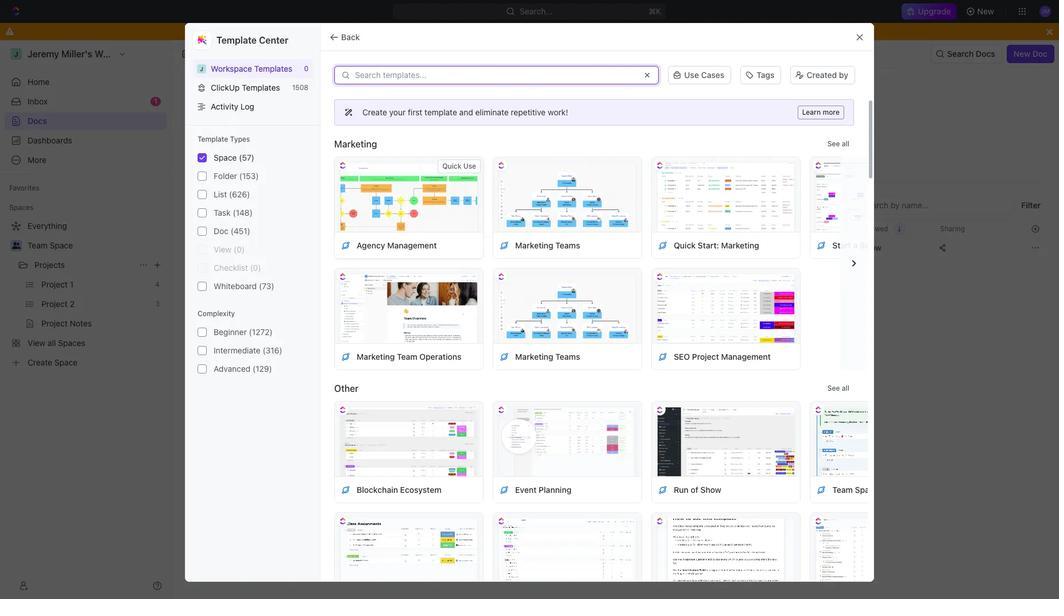 Task type: vqa. For each thing, say whether or not it's contained in the screenshot.
more
yes



Task type: locate. For each thing, give the bounding box(es) containing it.
tags button
[[741, 66, 782, 84]]

0 vertical spatial team
[[28, 241, 48, 251]]

None checkbox
[[198, 153, 207, 163], [198, 190, 207, 199], [198, 264, 207, 273], [198, 282, 207, 291], [198, 153, 207, 163], [198, 190, 207, 199], [198, 264, 207, 273], [198, 282, 207, 291]]

operations
[[420, 352, 462, 362]]

1 see from the top
[[828, 140, 840, 148]]

1 vertical spatial space
[[50, 241, 73, 251]]

0 vertical spatial teams
[[556, 240, 580, 250]]

project notes
[[506, 117, 556, 126], [213, 243, 264, 253]]

(0) up (73)
[[250, 263, 261, 273]]

0 horizontal spatial space
[[50, 241, 73, 251]]

0 horizontal spatial project notes
[[213, 243, 264, 253]]

2 see all button from the top
[[823, 382, 854, 396]]

see all for other
[[828, 384, 850, 393]]

see for other
[[828, 384, 840, 393]]

templates up the activity log button
[[242, 83, 280, 93]]

template
[[217, 35, 257, 45], [198, 135, 228, 144]]

0 vertical spatial see
[[828, 140, 840, 148]]

untitled down activity log
[[216, 117, 245, 126]]

(0) for view (0)
[[234, 245, 245, 255]]

0 horizontal spatial projects
[[34, 260, 65, 270]]

1 horizontal spatial fall
[[796, 135, 808, 145]]

workspace for workspace templates
[[211, 64, 252, 74]]

0 vertical spatial notes
[[534, 117, 556, 126]]

date inside button
[[849, 224, 864, 233]]

planning
[[539, 485, 572, 495]]

1 vertical spatial management
[[722, 352, 771, 362]]

teams for seo
[[556, 352, 580, 362]]

just
[[757, 243, 773, 253], [849, 243, 865, 253]]

1 horizontal spatial (0)
[[250, 263, 261, 273]]

new right search docs at the top of the page
[[1014, 49, 1031, 59]]

2 vertical spatial team
[[833, 485, 853, 495]]

date viewed
[[849, 224, 889, 233]]

use
[[685, 70, 699, 80], [464, 162, 476, 171]]

teams
[[556, 240, 580, 250], [556, 352, 580, 362]]

2 see all from the top
[[828, 384, 850, 393]]

seo project management
[[674, 352, 771, 362]]

0 vertical spatial project notes
[[506, 117, 556, 126]]

activity
[[211, 102, 239, 111]]

1 vertical spatial workspace
[[340, 202, 382, 212]]

1 vertical spatial see all
[[828, 384, 850, 393]]

0 vertical spatial all
[[842, 140, 850, 148]]

1 vertical spatial created
[[780, 96, 814, 106]]

0 vertical spatial (0)
[[234, 245, 245, 255]]

new inside button
[[978, 6, 995, 16]]

docs
[[193, 49, 211, 59], [976, 49, 996, 59], [28, 116, 47, 126], [236, 202, 255, 212]]

1 vertical spatial (0)
[[250, 263, 261, 273]]

fall for fall favorites •
[[796, 135, 808, 145]]

1 vertical spatial team space
[[833, 485, 879, 495]]

1 vertical spatial all
[[842, 384, 850, 393]]

just down date viewed
[[849, 243, 865, 253]]

notes down (451)
[[242, 243, 264, 253]]

notes inside project notes button
[[242, 243, 264, 253]]

0 horizontal spatial quick
[[443, 162, 462, 171]]

0 vertical spatial see all button
[[823, 137, 854, 151]]

by
[[839, 70, 849, 80], [817, 96, 827, 106]]

workspace inside button
[[340, 202, 382, 212]]

favorites up spaces
[[9, 184, 40, 193]]

2 teams from the top
[[556, 352, 580, 362]]

created up created by me at the right of the page
[[807, 70, 837, 80]]

dashboards
[[28, 136, 72, 145]]

projects down location
[[520, 243, 550, 253]]

1 vertical spatial templates
[[242, 83, 280, 93]]

marketing teams
[[516, 240, 580, 250], [516, 352, 580, 362]]

1 vertical spatial new
[[1014, 49, 1031, 59]]

1 vertical spatial tags
[[623, 224, 639, 233]]

intermediate
[[214, 346, 261, 356]]

(1272)
[[249, 328, 273, 337]]

template for template types
[[198, 135, 228, 144]]

project inside button
[[213, 243, 240, 253]]

types
[[230, 135, 250, 144]]

browser
[[494, 26, 525, 36]]

enable
[[467, 26, 492, 36]]

0 vertical spatial created
[[807, 70, 837, 80]]

0 vertical spatial templates
[[254, 64, 293, 74]]

1 vertical spatial by
[[817, 96, 827, 106]]

1 vertical spatial quick
[[674, 240, 696, 250]]

activity log button
[[193, 97, 313, 116]]

1 see all from the top
[[828, 140, 850, 148]]

2 date from the left
[[849, 224, 864, 233]]

task (148)
[[214, 208, 253, 218]]

0 vertical spatial doc
[[1033, 49, 1048, 59]]

0 vertical spatial projects
[[520, 243, 550, 253]]

quick left start:
[[674, 240, 696, 250]]

0 horizontal spatial fall
[[216, 135, 229, 145]]

eliminate
[[476, 107, 509, 117]]

2 horizontal spatial team
[[833, 485, 853, 495]]

favorites up (57)
[[231, 135, 264, 145]]

quick start: marketing
[[674, 240, 760, 250]]

start a social media marketing agency
[[833, 240, 979, 250]]

project down doc (451) at the top left of the page
[[213, 243, 240, 253]]

new button
[[962, 2, 1002, 21]]

by for created by
[[839, 70, 849, 80]]

0 vertical spatial by
[[839, 70, 849, 80]]

project right seo
[[692, 352, 719, 362]]

now right a
[[867, 243, 882, 253]]

space
[[214, 153, 237, 163], [50, 241, 73, 251], [855, 485, 879, 495]]

1 horizontal spatial notes
[[534, 117, 556, 126]]

fall down the learn
[[796, 135, 808, 145]]

tab list containing all
[[199, 197, 474, 220]]

created inside button
[[807, 70, 837, 80]]

date viewed button
[[842, 220, 906, 238]]

date
[[757, 224, 772, 233], [849, 224, 864, 233]]

1 horizontal spatial agency
[[951, 240, 979, 250]]

1 horizontal spatial management
[[722, 352, 771, 362]]

start:
[[698, 240, 719, 250]]

1 vertical spatial project notes
[[213, 243, 264, 253]]

upgrade link
[[902, 3, 957, 20]]

2 see from the top
[[828, 384, 840, 393]]

0 horizontal spatial (0)
[[234, 245, 245, 255]]

date updated
[[757, 224, 801, 233]]

1 just from the left
[[757, 243, 773, 253]]

template up workspace templates
[[217, 35, 257, 45]]

table containing project notes
[[186, 220, 1046, 260]]

tab list
[[199, 197, 474, 220]]

checklist (0)
[[214, 263, 261, 273]]

2 marketing teams from the top
[[516, 352, 580, 362]]

1 vertical spatial see all button
[[823, 382, 854, 396]]

you
[[421, 26, 434, 36]]

2 fall from the left
[[796, 135, 808, 145]]

just now down date updated "button"
[[757, 243, 790, 253]]

all button
[[199, 197, 215, 220]]

workspace
[[211, 64, 252, 74], [340, 202, 382, 212]]

user group image
[[12, 242, 20, 249]]

hide
[[618, 26, 635, 36]]

table
[[186, 220, 1046, 260]]

clickup
[[211, 83, 240, 93]]

0 vertical spatial management
[[387, 240, 437, 250]]

use inside dropdown button
[[685, 70, 699, 80]]

templates
[[254, 64, 293, 74], [242, 83, 280, 93]]

run of show
[[674, 485, 722, 495]]

project left work!
[[506, 117, 532, 126]]

fall favorites •
[[796, 135, 850, 145]]

viewed
[[866, 224, 889, 233]]

0 vertical spatial marketing teams
[[516, 240, 580, 250]]

0 vertical spatial tags
[[757, 70, 775, 80]]

recent
[[200, 96, 230, 106]]

1 vertical spatial marketing teams
[[516, 352, 580, 362]]

all for marketing
[[842, 140, 850, 148]]

0 vertical spatial quick
[[443, 162, 462, 171]]

just down date updated "button"
[[757, 243, 773, 253]]

notifications?
[[527, 26, 579, 36]]

quick for quick use
[[443, 162, 462, 171]]

2 vertical spatial space
[[855, 485, 879, 495]]

0 horizontal spatial team
[[28, 241, 48, 251]]

1 vertical spatial teams
[[556, 352, 580, 362]]

1 horizontal spatial by
[[839, 70, 849, 80]]

notes right the eliminate
[[534, 117, 556, 126]]

1 horizontal spatial date
[[849, 224, 864, 233]]

1 vertical spatial template
[[198, 135, 228, 144]]

workspace up clickup
[[211, 64, 252, 74]]

row containing name
[[186, 220, 1046, 238]]

quick inside button
[[443, 162, 462, 171]]

team space
[[28, 241, 73, 251], [833, 485, 879, 495]]

2 vertical spatial project
[[692, 352, 719, 362]]

favorites left •
[[810, 135, 844, 145]]

2 agency from the left
[[951, 240, 979, 250]]

quick up 'archived'
[[443, 162, 462, 171]]

use cases button
[[664, 65, 736, 86]]

1 horizontal spatial workspace
[[340, 202, 382, 212]]

1 horizontal spatial now
[[867, 243, 882, 253]]

tags
[[757, 70, 775, 80], [623, 224, 639, 233]]

by up the 'me'
[[839, 70, 849, 80]]

1 fall from the left
[[216, 135, 229, 145]]

1 now from the left
[[775, 243, 790, 253]]

start
[[833, 240, 852, 250]]

1 vertical spatial see
[[828, 384, 840, 393]]

1 horizontal spatial project
[[506, 117, 532, 126]]

sharing
[[941, 224, 966, 233]]

favorites up the eliminate
[[490, 96, 529, 106]]

0 horizontal spatial use
[[464, 162, 476, 171]]

1 horizontal spatial just now
[[849, 243, 882, 253]]

by inside button
[[839, 70, 849, 80]]

0 horizontal spatial team space
[[28, 241, 73, 251]]

date up a
[[849, 224, 864, 233]]

by up learn more
[[817, 96, 827, 106]]

other
[[334, 384, 359, 394]]

whiteboard (73)
[[214, 282, 274, 291]]

1 horizontal spatial quick
[[674, 240, 696, 250]]

see all
[[828, 140, 850, 148], [828, 384, 850, 393]]

1 horizontal spatial team
[[397, 352, 418, 362]]

date inside "button"
[[757, 224, 772, 233]]

new up search docs at the top of the page
[[978, 6, 995, 16]]

2 horizontal spatial project
[[692, 352, 719, 362]]

fall right 🎁
[[216, 135, 229, 145]]

0 horizontal spatial workspace
[[211, 64, 252, 74]]

1 teams from the top
[[556, 240, 580, 250]]

0 vertical spatial team space
[[28, 241, 73, 251]]

event
[[516, 485, 537, 495]]

untitled
[[216, 117, 245, 126], [796, 117, 825, 126], [216, 153, 245, 163], [796, 153, 825, 163]]

just now down date viewed
[[849, 243, 882, 253]]

use cases
[[685, 70, 725, 80]]

all
[[842, 140, 850, 148], [842, 384, 850, 393]]

agency down sharing
[[951, 240, 979, 250]]

date for date viewed
[[849, 224, 864, 233]]

0 horizontal spatial now
[[775, 243, 790, 253]]

see all button for marketing
[[823, 137, 854, 151]]

•
[[846, 135, 850, 145]]

1 horizontal spatial doc
[[1033, 49, 1048, 59]]

1 vertical spatial doc
[[214, 226, 229, 236]]

0 horizontal spatial project
[[213, 243, 240, 253]]

upgrade
[[918, 6, 951, 16]]

0 vertical spatial space
[[214, 153, 237, 163]]

1 date from the left
[[757, 224, 772, 233]]

1 vertical spatial notes
[[242, 243, 264, 253]]

projects
[[520, 243, 550, 253], [34, 260, 65, 270]]

docs down inbox
[[28, 116, 47, 126]]

date left "updated"
[[757, 224, 772, 233]]

projects inside sidebar "navigation"
[[34, 260, 65, 270]]

beginner (1272)
[[214, 328, 273, 337]]

projects down team space link
[[34, 260, 65, 270]]

1 horizontal spatial just
[[849, 243, 865, 253]]

(0) right 'view'
[[234, 245, 245, 255]]

use up 'archived'
[[464, 162, 476, 171]]

0 horizontal spatial just now
[[757, 243, 790, 253]]

list (626)
[[214, 190, 250, 199]]

tree
[[5, 217, 167, 372]]

row
[[186, 220, 1046, 238], [186, 237, 1046, 260]]

event planning
[[516, 485, 572, 495]]

1 vertical spatial projects
[[34, 260, 65, 270]]

templates down center
[[254, 64, 293, 74]]

marketing teams for quick
[[516, 240, 580, 250]]

blockchain
[[357, 485, 398, 495]]

0 vertical spatial new
[[978, 6, 995, 16]]

new for new doc
[[1014, 49, 1031, 59]]

created by button
[[786, 65, 860, 86]]

1 horizontal spatial tags
[[757, 70, 775, 80]]

0 horizontal spatial notes
[[242, 243, 264, 253]]

1 all from the top
[[842, 140, 850, 148]]

view (0)
[[214, 245, 245, 255]]

template left "types"
[[198, 135, 228, 144]]

0 horizontal spatial doc
[[214, 226, 229, 236]]

agency down workspace button
[[357, 240, 385, 250]]

(316)
[[263, 346, 282, 356]]

cell
[[186, 238, 198, 259]]

created up the learn
[[780, 96, 814, 106]]

2 all from the top
[[842, 384, 850, 393]]

learn more
[[803, 108, 840, 117]]

see
[[828, 140, 840, 148], [828, 384, 840, 393]]

just now
[[757, 243, 790, 253], [849, 243, 882, 253]]

1 horizontal spatial projects
[[520, 243, 550, 253]]

see all for marketing
[[828, 140, 850, 148]]

notes inside the project notes link
[[534, 117, 556, 126]]

quick use button
[[438, 160, 481, 174]]

new inside "button"
[[1014, 49, 1031, 59]]

0 horizontal spatial agency
[[357, 240, 385, 250]]

0 vertical spatial workspace
[[211, 64, 252, 74]]

0 horizontal spatial tags
[[623, 224, 639, 233]]

tree inside sidebar "navigation"
[[5, 217, 167, 372]]

created by button
[[791, 66, 856, 84]]

docs link
[[5, 112, 167, 130]]

see all button for other
[[823, 382, 854, 396]]

team
[[28, 241, 48, 251], [397, 352, 418, 362], [833, 485, 853, 495]]

0 horizontal spatial date
[[757, 224, 772, 233]]

(0) for checklist (0)
[[250, 263, 261, 273]]

1 row from the top
[[186, 220, 1046, 238]]

0 vertical spatial use
[[685, 70, 699, 80]]

docs down '(626)'
[[236, 202, 255, 212]]

0 horizontal spatial just
[[757, 243, 773, 253]]

now down date updated "button"
[[775, 243, 790, 253]]

1 marketing teams from the top
[[516, 240, 580, 250]]

2 row from the top
[[186, 237, 1046, 260]]

use left cases
[[685, 70, 699, 80]]

1 see all button from the top
[[823, 137, 854, 151]]

use cases button
[[669, 66, 732, 84]]

1 vertical spatial project
[[213, 243, 240, 253]]

all for other
[[842, 384, 850, 393]]

1 horizontal spatial use
[[685, 70, 699, 80]]

(451)
[[231, 226, 250, 236]]

workspace up project notes button
[[340, 202, 382, 212]]

column header
[[186, 220, 198, 238]]

0 horizontal spatial new
[[978, 6, 995, 16]]

1 horizontal spatial new
[[1014, 49, 1031, 59]]

tree containing team space
[[5, 217, 167, 372]]

None checkbox
[[198, 172, 207, 181], [198, 209, 207, 218], [198, 227, 207, 236], [198, 245, 207, 255], [198, 172, 207, 181], [198, 209, 207, 218], [198, 227, 207, 236], [198, 245, 207, 255]]

agency management
[[357, 240, 437, 250]]

0 horizontal spatial by
[[817, 96, 827, 106]]

0 vertical spatial see all
[[828, 140, 850, 148]]

0 vertical spatial template
[[217, 35, 257, 45]]



Task type: describe. For each thing, give the bounding box(es) containing it.
assigned
[[392, 202, 427, 212]]

do
[[408, 26, 419, 36]]

favorites inside button
[[9, 184, 40, 193]]

search docs button
[[932, 45, 1003, 63]]

quick use
[[443, 162, 476, 171]]

2 now from the left
[[867, 243, 882, 253]]

clickup templates
[[211, 83, 280, 93]]

search...
[[520, 6, 553, 16]]

updated
[[774, 224, 801, 233]]

of
[[691, 485, 699, 495]]

assigned button
[[390, 197, 430, 220]]

do you want to enable browser notifications? enable hide this
[[408, 26, 652, 36]]

projects link
[[34, 256, 134, 275]]

home link
[[5, 73, 167, 91]]

Search by name... text field
[[863, 197, 1008, 214]]

2 horizontal spatial space
[[855, 485, 879, 495]]

doc (451)
[[214, 226, 250, 236]]

back button
[[325, 28, 367, 46]]

fall for fall favorites
[[216, 135, 229, 145]]

docs right search
[[976, 49, 996, 59]]

0
[[304, 64, 309, 73]]

want
[[437, 26, 455, 36]]

(73)
[[259, 282, 274, 291]]

by for created by me
[[817, 96, 827, 106]]

row containing project notes
[[186, 237, 1046, 260]]

learn more link
[[798, 106, 845, 120]]

Intermediate (316) checkbox
[[198, 347, 207, 356]]

search docs
[[948, 49, 996, 59]]

ecosystem
[[400, 485, 442, 495]]

1 horizontal spatial space
[[214, 153, 237, 163]]

jeremy miller's workspace, , element
[[197, 64, 206, 73]]

marketing teams for seo
[[516, 352, 580, 362]]

complexity
[[198, 310, 235, 318]]

template center
[[217, 35, 289, 45]]

cell inside "row"
[[186, 238, 198, 259]]

team inside sidebar "navigation"
[[28, 241, 48, 251]]

space (57)
[[214, 153, 254, 163]]

intermediate (316)
[[214, 346, 282, 356]]

learn
[[803, 108, 821, 117]]

(626)
[[229, 190, 250, 199]]

Advanced (129) checkbox
[[198, 365, 207, 374]]

created for created by me
[[780, 96, 814, 106]]

archived button
[[435, 197, 474, 220]]

tags button
[[736, 65, 786, 86]]

teams for quick
[[556, 240, 580, 250]]

template types
[[198, 135, 250, 144]]

template
[[425, 107, 457, 117]]

enable
[[587, 26, 612, 36]]

docs inside "link"
[[28, 116, 47, 126]]

private
[[303, 202, 329, 212]]

date updated button
[[750, 220, 808, 238]]

activity log
[[211, 102, 254, 111]]

cases
[[701, 70, 725, 80]]

whiteboard
[[214, 282, 257, 291]]

docs up jeremy miller's workspace, , element
[[193, 49, 211, 59]]

all
[[202, 202, 212, 212]]

templates for workspace templates
[[254, 64, 293, 74]]

team space inside team space link
[[28, 241, 73, 251]]

private button
[[300, 197, 332, 220]]

run
[[674, 485, 689, 495]]

fall favorites
[[216, 135, 264, 145]]

created by me
[[780, 96, 843, 106]]

center
[[259, 35, 289, 45]]

inbox
[[28, 97, 48, 106]]

workspace button
[[337, 197, 385, 220]]

new for new
[[978, 6, 995, 16]]

1 just now from the left
[[757, 243, 790, 253]]

this
[[638, 26, 652, 36]]

new doc button
[[1007, 45, 1055, 63]]

(57)
[[239, 153, 254, 163]]

space inside sidebar "navigation"
[[50, 241, 73, 251]]

date for date updated
[[757, 224, 772, 233]]

1 vertical spatial team
[[397, 352, 418, 362]]

untitled down created by me at the right of the page
[[796, 117, 825, 126]]

favorites button
[[5, 182, 44, 195]]

my docs
[[222, 202, 255, 212]]

see for marketing
[[828, 140, 840, 148]]

templates for clickup templates
[[242, 83, 280, 93]]

1
[[154, 97, 157, 106]]

2 just now from the left
[[849, 243, 882, 253]]

and
[[460, 107, 473, 117]]

your
[[389, 107, 406, 117]]

project notes inside button
[[213, 243, 264, 253]]

1 agency from the left
[[357, 240, 385, 250]]

Search templates... text field
[[355, 71, 636, 80]]

0 horizontal spatial management
[[387, 240, 437, 250]]

media
[[885, 240, 908, 250]]

dashboards link
[[5, 132, 167, 150]]

a
[[854, 240, 858, 250]]

me
[[829, 96, 843, 106]]

template for template center
[[217, 35, 257, 45]]

sidebar navigation
[[0, 40, 172, 600]]

untitled down fall favorites • at top right
[[796, 153, 825, 163]]

doc inside "button"
[[1033, 49, 1048, 59]]

quick for quick start: marketing
[[674, 240, 696, 250]]

advanced (129)
[[214, 364, 272, 374]]

1 vertical spatial use
[[464, 162, 476, 171]]

log
[[241, 102, 254, 111]]

search
[[948, 49, 974, 59]]

1 horizontal spatial team space
[[833, 485, 879, 495]]

first
[[408, 107, 423, 117]]

1 horizontal spatial project notes
[[506, 117, 556, 126]]

2 just from the left
[[849, 243, 865, 253]]

archived
[[438, 202, 471, 212]]

home
[[28, 77, 50, 87]]

docs inside tab list
[[236, 202, 255, 212]]

(148)
[[233, 208, 253, 218]]

Beginner (1272) checkbox
[[198, 328, 207, 337]]

1508
[[292, 83, 309, 92]]

workspace templates
[[211, 64, 293, 74]]

project notes link
[[485, 113, 746, 131]]

untitled up folder
[[216, 153, 245, 163]]

my
[[222, 202, 234, 212]]

marketing team operations
[[357, 352, 462, 362]]

workspace for workspace
[[340, 202, 382, 212]]

(153)
[[239, 171, 259, 181]]

tags inside tags button
[[757, 70, 775, 80]]

0 vertical spatial project
[[506, 117, 532, 126]]

location
[[509, 224, 536, 233]]

team space link
[[28, 237, 164, 255]]

my docs button
[[219, 197, 258, 220]]

task
[[214, 208, 231, 218]]

spaces
[[9, 203, 34, 212]]

created for created by
[[807, 70, 837, 80]]

projects inside "row"
[[520, 243, 550, 253]]



